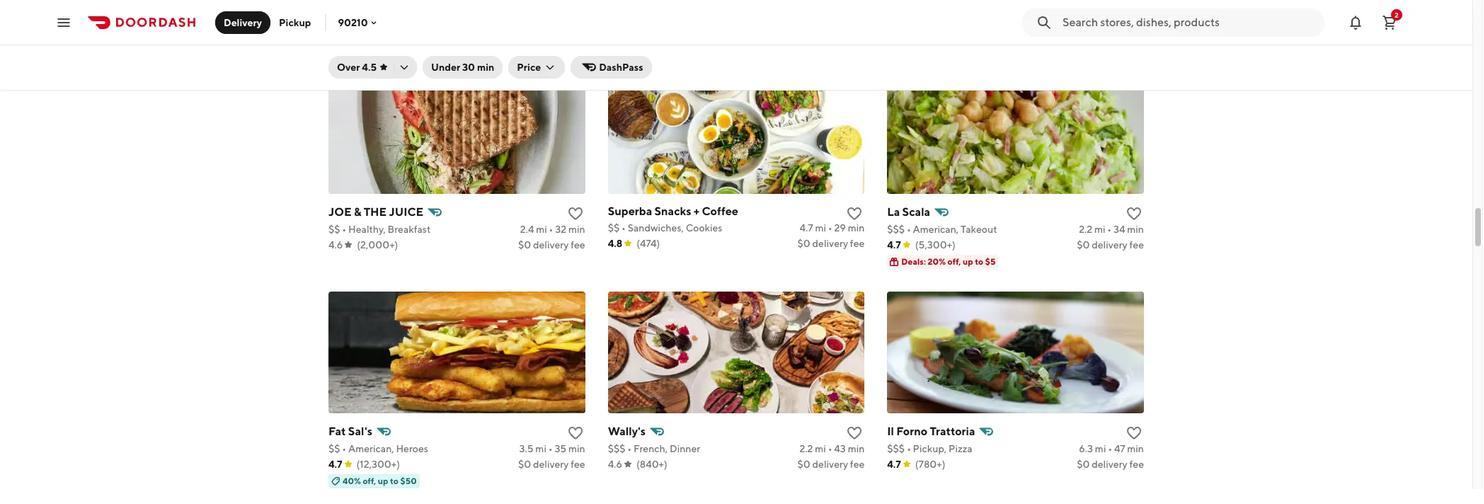Task type: describe. For each thing, give the bounding box(es) containing it.
40% off, up to $50
[[343, 476, 417, 486]]

min for 2.2 mi • 43 min
[[848, 443, 865, 454]]

$​0 delivery fee for fat sal's
[[518, 459, 585, 470]]

$​0 delivery fee for la scala
[[1077, 239, 1144, 251]]

click to add this store to your saved list image right 29
[[846, 205, 863, 222]]

the
[[364, 205, 387, 219]]

1 vertical spatial to
[[390, 476, 399, 486]]

$50
[[400, 476, 417, 486]]

scala
[[902, 205, 930, 219]]

under 30 min
[[431, 62, 494, 73]]

6.3
[[1079, 443, 1093, 454]]

sandwiches,
[[628, 222, 684, 234]]

delivery for la scala
[[1092, 239, 1128, 251]]

breakfast
[[388, 224, 431, 235]]

min for 4.7 mi • 29 min
[[848, 222, 865, 234]]

• down superba
[[622, 222, 626, 234]]

• down the 'forno'
[[907, 443, 911, 454]]

friendly
[[641, 37, 674, 47]]

$​0 delivery fee for wally's
[[798, 459, 865, 470]]

2 button
[[1376, 8, 1404, 36]]

pickup,
[[913, 443, 947, 454]]

30
[[462, 62, 475, 73]]

(2,000+)
[[357, 239, 398, 251]]

Store search: begin typing to search for stores available on DoorDash text field
[[1063, 15, 1316, 30]]

47
[[1114, 443, 1125, 454]]

• down wally's
[[627, 443, 632, 454]]

$$$ • french, dinner
[[608, 443, 700, 454]]

• down joe
[[342, 224, 346, 235]]

$​0 for fat sal's
[[518, 459, 531, 470]]

joe
[[328, 205, 352, 219]]

over
[[337, 62, 360, 73]]

• down fat sal's
[[342, 443, 346, 454]]

2.4 mi • 32 min
[[520, 224, 585, 235]]

snacks
[[654, 205, 691, 218]]

+
[[694, 205, 700, 218]]

coffee
[[702, 205, 738, 218]]

(840+)
[[636, 459, 667, 470]]

mi inside 4.3 mi • 38 min $​0 delivery fee
[[1095, 4, 1106, 16]]

under 30 min button
[[423, 56, 503, 79]]

34
[[1114, 224, 1125, 235]]

4.3 mi • 38 min $​0 delivery fee
[[1077, 4, 1144, 31]]

notification bell image
[[1347, 14, 1364, 31]]

$$$ for wally's
[[608, 443, 625, 454]]

american, for fat sal's
[[348, 443, 394, 454]]

superba
[[608, 205, 652, 218]]

heroes
[[396, 443, 428, 454]]

20%
[[928, 256, 946, 267]]

&
[[354, 205, 361, 219]]

3.5 mi • 35 min
[[519, 443, 585, 454]]

open menu image
[[55, 14, 72, 31]]

2.2 mi • 43 min
[[800, 443, 865, 454]]

american, for la scala
[[913, 224, 959, 235]]

4.7 left 29
[[800, 222, 813, 234]]

delivery down 4.7 mi • 29 min
[[812, 238, 848, 249]]

fee inside 4.3 mi • 38 min $​0 delivery fee
[[1130, 20, 1144, 31]]

$$ • american, heroes
[[328, 443, 428, 454]]

mi for fat sal's
[[535, 443, 546, 454]]

6.3 mi • 47 min
[[1079, 443, 1144, 454]]

$​0 delivery fee for joe & the juice
[[518, 239, 585, 251]]

click to add this store to your saved list image for la scala
[[1126, 205, 1143, 222]]

1 vertical spatial off,
[[363, 476, 376, 486]]

min for 2.4 mi • 32 min
[[568, 224, 585, 235]]

il forno trattoria
[[887, 425, 975, 438]]

$$ for joe & the juice
[[328, 224, 340, 235]]

min for 2.2 mi • 34 min
[[1127, 224, 1144, 235]]

29
[[834, 222, 846, 234]]

38
[[1114, 4, 1125, 16]]

delivery for joe & the juice
[[533, 239, 569, 251]]

(780+)
[[915, 459, 945, 470]]

click to add this store to your saved list image for &
[[567, 205, 584, 222]]

$​0 for wally's
[[798, 459, 810, 470]]

2.2 for la scala
[[1079, 224, 1092, 235]]

deals: 20% off, up to $5
[[901, 256, 996, 267]]

2.2 mi • 34 min
[[1079, 224, 1144, 235]]

dinner
[[670, 443, 700, 454]]

delivery for wally's
[[812, 459, 848, 470]]

$$$ • pickup, pizza
[[887, 443, 972, 454]]

1 vertical spatial up
[[378, 476, 388, 486]]

90210
[[338, 17, 368, 28]]

• left 29
[[828, 222, 832, 234]]

4.7 for fat sal's
[[328, 459, 342, 470]]

click to add this store to your saved list image for sal's
[[567, 425, 584, 442]]

over 4.5 button
[[328, 56, 417, 79]]

$$$ for il forno trattoria
[[887, 443, 905, 454]]

fee for la scala
[[1130, 239, 1144, 251]]

sal's
[[348, 425, 372, 438]]

4.7 for il forno trattoria
[[887, 459, 901, 470]]

0 vertical spatial up
[[963, 256, 973, 267]]

1 horizontal spatial off,
[[948, 256, 961, 267]]

3.5
[[519, 443, 533, 454]]

$$ • sandwiches, cookies
[[608, 222, 722, 234]]

price button
[[509, 56, 565, 79]]

4.8 for (474)
[[608, 238, 622, 249]]

$5
[[985, 256, 996, 267]]

min for 6.3 mi • 47 min
[[1127, 443, 1144, 454]]

0 vertical spatial to
[[975, 256, 983, 267]]

$​0 for la scala
[[1077, 239, 1090, 251]]

french,
[[634, 443, 668, 454]]

dashpass
[[599, 62, 643, 73]]

(474)
[[637, 238, 660, 249]]

(293)
[[357, 20, 381, 31]]

fat sal's
[[328, 425, 372, 438]]

4.6 for wally's
[[608, 459, 622, 470]]

• left 32
[[549, 224, 553, 235]]

(12,300+)
[[356, 459, 400, 470]]



Task type: locate. For each thing, give the bounding box(es) containing it.
2.2
[[1079, 224, 1092, 235], [800, 443, 813, 454]]

min inside 4.3 mi • 38 min $​0 delivery fee
[[1127, 4, 1144, 16]]

over 4.5
[[337, 62, 377, 73]]

0 horizontal spatial up
[[378, 476, 388, 486]]

min right 32
[[568, 224, 585, 235]]

2.2 for wally's
[[800, 443, 813, 454]]

0 horizontal spatial american,
[[348, 443, 394, 454]]

4.6 down wally's
[[608, 459, 622, 470]]

mi for la scala
[[1094, 224, 1105, 235]]

$​0 down 4.7 mi • 29 min
[[798, 238, 810, 249]]

delivery
[[1092, 20, 1128, 31], [812, 238, 848, 249], [533, 239, 569, 251], [1092, 239, 1128, 251], [533, 459, 569, 470], [812, 459, 848, 470], [1092, 459, 1128, 470]]

$​0 delivery fee down the 2.4 mi • 32 min
[[518, 239, 585, 251]]

4.6 for joe & the juice
[[328, 239, 343, 251]]

0 horizontal spatial to
[[390, 476, 399, 486]]

juice
[[389, 205, 424, 219]]

$$ down fat
[[328, 443, 340, 454]]

delivery for il forno trattoria
[[1092, 459, 1128, 470]]

$$ down superba
[[608, 222, 620, 234]]

fat
[[328, 425, 346, 438]]

pizza
[[949, 443, 972, 454]]

$$$ • american, takeout
[[887, 224, 997, 235]]

1 horizontal spatial american,
[[913, 224, 959, 235]]

joe & the juice
[[328, 205, 424, 219]]

wallet-friendly
[[611, 37, 674, 47]]

delivery down the 2.4 mi • 32 min
[[533, 239, 569, 251]]

min inside button
[[477, 62, 494, 73]]

to left $5
[[975, 256, 983, 267]]

4.8 left (293)
[[328, 20, 343, 31]]

0 horizontal spatial 2.2
[[800, 443, 813, 454]]

4.5
[[362, 62, 377, 73]]

min right 43
[[848, 443, 865, 454]]

il
[[887, 425, 894, 438]]

delivery inside 4.3 mi • 38 min $​0 delivery fee
[[1092, 20, 1128, 31]]

• down la scala at right top
[[907, 224, 911, 235]]

$​0 down 4.3 at the top right of the page
[[1077, 20, 1090, 31]]

$​0
[[1077, 20, 1090, 31], [798, 238, 810, 249], [518, 239, 531, 251], [1077, 239, 1090, 251], [518, 459, 531, 470], [798, 459, 810, 470], [1077, 459, 1090, 470]]

$$ for fat sal's
[[328, 443, 340, 454]]

pickup
[[279, 17, 311, 28]]

$​0 down 3.5
[[518, 459, 531, 470]]

forno
[[896, 425, 927, 438]]

$$ down joe
[[328, 224, 340, 235]]

32
[[555, 224, 566, 235]]

2
[[1395, 10, 1399, 19]]

wallet-friendly link
[[608, 0, 865, 50]]

$​0 delivery fee
[[798, 238, 865, 249], [518, 239, 585, 251], [1077, 239, 1144, 251], [518, 459, 585, 470], [798, 459, 865, 470], [1077, 459, 1144, 470]]

fee for il forno trattoria
[[1130, 459, 1144, 470]]

american, up '(5,300+)' on the right of the page
[[913, 224, 959, 235]]

2.4
[[520, 224, 534, 235]]

off, right 40%
[[363, 476, 376, 486]]

wally's
[[608, 425, 646, 438]]

•
[[1108, 4, 1112, 16], [622, 222, 626, 234], [828, 222, 832, 234], [342, 224, 346, 235], [549, 224, 553, 235], [907, 224, 911, 235], [1107, 224, 1112, 235], [342, 443, 346, 454], [548, 443, 553, 454], [627, 443, 632, 454], [828, 443, 832, 454], [907, 443, 911, 454], [1108, 443, 1112, 454]]

$​0 down 2.4
[[518, 239, 531, 251]]

4.7 for la scala
[[887, 239, 901, 251]]

delivery down 6.3 mi • 47 min
[[1092, 459, 1128, 470]]

$$$ down 'il' in the right of the page
[[887, 443, 905, 454]]

min
[[1127, 4, 1144, 16], [477, 62, 494, 73], [848, 222, 865, 234], [568, 224, 585, 235], [1127, 224, 1144, 235], [568, 443, 585, 454], [848, 443, 865, 454], [1127, 443, 1144, 454]]

min right the 34
[[1127, 224, 1144, 235]]

fee for joe & the juice
[[571, 239, 585, 251]]

0 vertical spatial off,
[[948, 256, 961, 267]]

mi for il forno trattoria
[[1095, 443, 1106, 454]]

$$
[[608, 222, 620, 234], [328, 224, 340, 235], [328, 443, 340, 454]]

0 horizontal spatial 4.8
[[328, 20, 343, 31]]

(5,300+)
[[915, 239, 956, 251]]

la scala
[[887, 205, 930, 219]]

$$$ down 'la'
[[887, 224, 905, 235]]

$​0 delivery fee down 6.3 mi • 47 min
[[1077, 459, 1144, 470]]

$​0 delivery fee down 4.7 mi • 29 min
[[798, 238, 865, 249]]

click to add this store to your saved list image for il forno trattoria
[[1126, 425, 1143, 442]]

• inside 4.3 mi • 38 min $​0 delivery fee
[[1108, 4, 1112, 16]]

delivery
[[224, 17, 262, 28]]

4.7
[[800, 222, 813, 234], [887, 239, 901, 251], [328, 459, 342, 470], [887, 459, 901, 470]]

1 vertical spatial american,
[[348, 443, 394, 454]]

min right 29
[[848, 222, 865, 234]]

mi right 4.3 at the top right of the page
[[1095, 4, 1106, 16]]

trattoria
[[930, 425, 975, 438]]

mi left 43
[[815, 443, 826, 454]]

click to add this store to your saved list image up the 2.4 mi • 32 min
[[567, 205, 584, 222]]

mi right 2.4
[[536, 224, 547, 235]]

1 horizontal spatial 2.2
[[1079, 224, 1092, 235]]

american,
[[913, 224, 959, 235], [348, 443, 394, 454]]

min for 3.5 mi • 35 min
[[568, 443, 585, 454]]

click to add this store to your saved list image up 2.2 mi • 34 min
[[1126, 205, 1143, 222]]

american, up (12,300+)
[[348, 443, 394, 454]]

mi left the 34
[[1094, 224, 1105, 235]]

1 horizontal spatial to
[[975, 256, 983, 267]]

deals:
[[901, 256, 926, 267]]

2.2 left 43
[[800, 443, 813, 454]]

3 items, open order cart image
[[1381, 14, 1398, 31]]

43
[[834, 443, 846, 454]]

min right 35
[[568, 443, 585, 454]]

• left 35
[[548, 443, 553, 454]]

1 horizontal spatial 4.8
[[608, 238, 622, 249]]

$​0 delivery fee down 2.2 mi • 34 min
[[1077, 239, 1144, 251]]

4.7 down 'il' in the right of the page
[[887, 459, 901, 470]]

$​0 down 2.2 mi • 34 min
[[1077, 239, 1090, 251]]

min right 30 in the top left of the page
[[477, 62, 494, 73]]

click to add this store to your saved list image
[[846, 205, 863, 222], [1126, 205, 1143, 222], [1126, 425, 1143, 442]]

fee for fat sal's
[[571, 459, 585, 470]]

0 vertical spatial american,
[[913, 224, 959, 235]]

delivery button
[[215, 11, 270, 34]]

delivery down 3.5 mi • 35 min
[[533, 459, 569, 470]]

click to add this store to your saved list image
[[567, 205, 584, 222], [567, 425, 584, 442], [846, 425, 863, 442]]

superba snacks + coffee
[[608, 205, 738, 218]]

to left $50
[[390, 476, 399, 486]]

0 horizontal spatial 4.6
[[328, 239, 343, 251]]

4.7 mi • 29 min
[[800, 222, 865, 234]]

to
[[975, 256, 983, 267], [390, 476, 399, 486]]

off, right 20%
[[948, 256, 961, 267]]

0 vertical spatial 2.2
[[1079, 224, 1092, 235]]

up
[[963, 256, 973, 267], [378, 476, 388, 486]]

• left 43
[[828, 443, 832, 454]]

delivery down 2.2 mi • 43 min
[[812, 459, 848, 470]]

4.6 down joe
[[328, 239, 343, 251]]

min right '47'
[[1127, 443, 1144, 454]]

$​0 down 2.2 mi • 43 min
[[798, 459, 810, 470]]

$$$
[[887, 224, 905, 235], [608, 443, 625, 454], [887, 443, 905, 454]]

delivery for fat sal's
[[533, 459, 569, 470]]

click to add this store to your saved list image up 6.3 mi • 47 min
[[1126, 425, 1143, 442]]

click to add this store to your saved list image up 2.2 mi • 43 min
[[846, 425, 863, 442]]

4.7 down fat
[[328, 459, 342, 470]]

la
[[887, 205, 900, 219]]

off,
[[948, 256, 961, 267], [363, 476, 376, 486]]

$​0 delivery fee down 2.2 mi • 43 min
[[798, 459, 865, 470]]

dashpass button
[[571, 56, 652, 79]]

35
[[555, 443, 566, 454]]

$$ • healthy, breakfast
[[328, 224, 431, 235]]

$​0 down '6.3'
[[1077, 459, 1090, 470]]

2.2 left the 34
[[1079, 224, 1092, 235]]

0 vertical spatial 4.6
[[328, 239, 343, 251]]

40%
[[343, 476, 361, 486]]

mi left 29
[[815, 222, 826, 234]]

90210 button
[[338, 17, 379, 28]]

4.6
[[328, 239, 343, 251], [608, 459, 622, 470]]

• left the 34
[[1107, 224, 1112, 235]]

4.3
[[1079, 4, 1093, 16]]

$​0 delivery fee down 3.5 mi • 35 min
[[518, 459, 585, 470]]

• left 38 at the top right
[[1108, 4, 1112, 16]]

mi right '6.3'
[[1095, 443, 1106, 454]]

• left '47'
[[1108, 443, 1112, 454]]

0 horizontal spatial off,
[[363, 476, 376, 486]]

$​0 for il forno trattoria
[[1077, 459, 1090, 470]]

1 vertical spatial 4.8
[[608, 238, 622, 249]]

1 horizontal spatial up
[[963, 256, 973, 267]]

wallet-
[[611, 37, 641, 47]]

delivery down 38 at the top right
[[1092, 20, 1128, 31]]

fee for wally's
[[850, 459, 865, 470]]

takeout
[[961, 224, 997, 235]]

1 vertical spatial 2.2
[[800, 443, 813, 454]]

mi for joe & the juice
[[536, 224, 547, 235]]

0 vertical spatial 4.8
[[328, 20, 343, 31]]

$$$ for la scala
[[887, 224, 905, 235]]

delivery down 2.2 mi • 34 min
[[1092, 239, 1128, 251]]

up down (12,300+)
[[378, 476, 388, 486]]

4.8 left (474)
[[608, 238, 622, 249]]

$​0 delivery fee for il forno trattoria
[[1077, 459, 1144, 470]]

healthy,
[[348, 224, 386, 235]]

pickup button
[[270, 11, 320, 34]]

up left $5
[[963, 256, 973, 267]]

$​0 for joe & the juice
[[518, 239, 531, 251]]

1 horizontal spatial 4.6
[[608, 459, 622, 470]]

mi right 3.5
[[535, 443, 546, 454]]

min right 38 at the top right
[[1127, 4, 1144, 16]]

mi
[[1095, 4, 1106, 16], [815, 222, 826, 234], [536, 224, 547, 235], [1094, 224, 1105, 235], [535, 443, 546, 454], [815, 443, 826, 454], [1095, 443, 1106, 454]]

click to add this store to your saved list image up 3.5 mi • 35 min
[[567, 425, 584, 442]]

1 vertical spatial 4.6
[[608, 459, 622, 470]]

price
[[517, 62, 541, 73]]

4.8 for (293)
[[328, 20, 343, 31]]

$$$ down wally's
[[608, 443, 625, 454]]

mi for wally's
[[815, 443, 826, 454]]

cookies
[[686, 222, 722, 234]]

$​0 inside 4.3 mi • 38 min $​0 delivery fee
[[1077, 20, 1090, 31]]

under
[[431, 62, 460, 73]]

4.7 down 'la'
[[887, 239, 901, 251]]



Task type: vqa. For each thing, say whether or not it's contained in the screenshot.


